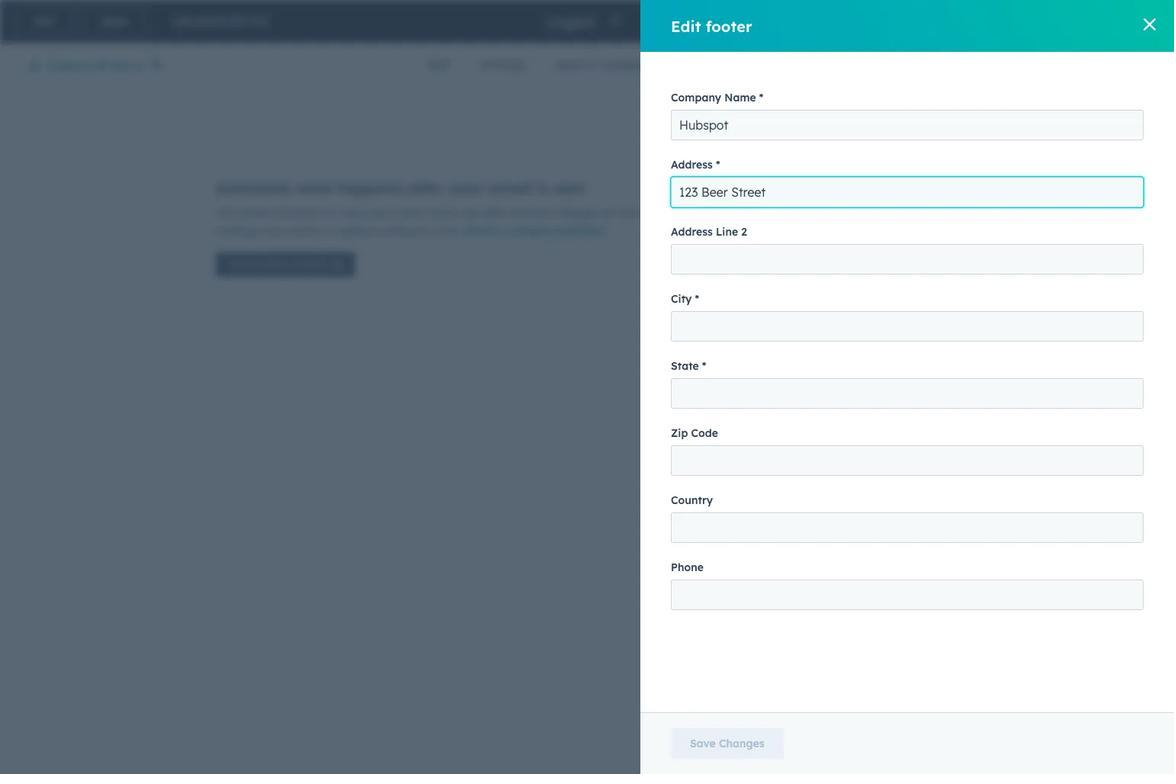 Task type: locate. For each thing, give the bounding box(es) containing it.
1 horizontal spatial to
[[421, 224, 432, 238]]

send
[[1115, 14, 1140, 28]]

settings
[[480, 58, 526, 72]]

contacts
[[511, 206, 554, 220], [374, 224, 418, 238]]

send inside "send or schedule" link
[[556, 58, 583, 72]]

of
[[390, 206, 400, 220]]

phone
[[671, 560, 704, 574]]

a inside use simple workflows to take care of your follow-ups after contacts engage with your email. for example, sending more emails or adding contacts to a list.
[[434, 224, 441, 238]]

0 vertical spatial create
[[48, 59, 83, 73]]

after up follow-
[[408, 178, 445, 198]]

0 vertical spatial contacts
[[511, 206, 554, 220]]

edit for edit footer
[[671, 16, 701, 35]]

or left schedule
[[587, 58, 599, 72]]

address
[[671, 158, 713, 172], [671, 225, 713, 239]]

zip code
[[671, 426, 718, 440]]

edit left footer
[[671, 16, 701, 35]]

create
[[48, 59, 83, 73], [228, 259, 257, 270]]

0 vertical spatial save
[[102, 14, 127, 28]]

schedule
[[602, 58, 651, 72]]

2
[[741, 225, 747, 239]]

0 vertical spatial address
[[671, 158, 713, 172]]

a/b
[[86, 59, 107, 73]]

send
[[1004, 57, 1025, 69], [556, 58, 583, 72]]

1 horizontal spatial send
[[1004, 57, 1025, 69]]

simple inside button
[[513, 224, 548, 238]]

city
[[671, 292, 692, 306]]

with
[[598, 206, 619, 220]]

a left list. at left
[[434, 224, 441, 238]]

send inside send test email button
[[1004, 57, 1025, 69]]

email
[[1047, 57, 1070, 69], [489, 178, 532, 198]]

1 horizontal spatial contacts
[[511, 206, 554, 220]]

automate what happens after your email is sent
[[215, 178, 585, 198]]

email inside button
[[1047, 57, 1070, 69]]

test right a/b
[[111, 59, 131, 73]]

to
[[326, 206, 337, 220], [421, 224, 432, 238]]

contacts up what's a simple workflow? button at the top of the page
[[511, 206, 554, 220]]

1 vertical spatial contacts
[[374, 224, 418, 238]]

create for create simple workflow
[[228, 259, 257, 270]]

create a/b test button
[[15, 56, 163, 76], [28, 59, 131, 73]]

save up a/b
[[102, 14, 127, 28]]

address up for
[[671, 158, 713, 172]]

1 horizontal spatial create
[[228, 259, 257, 270]]

country
[[671, 493, 713, 507]]

0 horizontal spatial send
[[556, 58, 583, 72]]

0 horizontal spatial create
[[48, 59, 83, 73]]

care
[[365, 206, 387, 220]]

1 vertical spatial simple
[[513, 224, 548, 238]]

simple inside use simple workflows to take care of your follow-ups after contacts engage with your email. for example, sending more emails or adding contacts to a list.
[[237, 206, 270, 220]]

1 horizontal spatial email
[[1047, 57, 1070, 69]]

9:54
[[228, 13, 249, 27]]

0 vertical spatial simple
[[237, 206, 270, 220]]

0 horizontal spatial after
[[408, 178, 445, 198]]

contacts down of
[[374, 224, 418, 238]]

1 horizontal spatial after
[[483, 206, 508, 220]]

create left a/b
[[48, 59, 83, 73]]

save changes
[[690, 737, 765, 750]]

1 vertical spatial address
[[671, 225, 713, 239]]

save
[[102, 14, 127, 28], [690, 737, 716, 750]]

use
[[215, 206, 235, 220]]

1 vertical spatial email
[[489, 178, 532, 198]]

1 horizontal spatial or
[[587, 58, 599, 72]]

exit button
[[15, 6, 74, 37]]

to left take
[[326, 206, 337, 220]]

your up "ups"
[[450, 178, 485, 198]]

a inside button
[[503, 224, 510, 238]]

1 horizontal spatial a
[[503, 224, 510, 238]]

2 a from the left
[[503, 224, 510, 238]]

after inside use simple workflows to take care of your follow-ups after contacts engage with your email. for example, sending more emails or adding contacts to a list.
[[483, 206, 508, 220]]

0 horizontal spatial or
[[322, 224, 333, 238]]

1 horizontal spatial save
[[690, 737, 716, 750]]

your
[[450, 178, 485, 198], [403, 206, 425, 220], [622, 206, 645, 220]]

create a/b test button down save button on the top of page
[[15, 56, 163, 76]]

edit inside "dialog"
[[671, 16, 701, 35]]

1 horizontal spatial test
[[1028, 57, 1044, 69]]

1 vertical spatial create
[[228, 259, 257, 270]]

0 vertical spatial edit
[[671, 16, 701, 35]]

for
[[681, 206, 697, 220]]

a right what's on the top left
[[503, 224, 510, 238]]

email down review
[[1047, 57, 1070, 69]]

simple down automate
[[237, 206, 270, 220]]

State text field
[[671, 378, 1144, 409]]

simple
[[237, 206, 270, 220], [513, 224, 548, 238], [260, 259, 288, 270]]

save inside 'button'
[[690, 737, 716, 750]]

1 vertical spatial save
[[690, 737, 716, 750]]

0 horizontal spatial your
[[403, 206, 425, 220]]

0 vertical spatial to
[[326, 206, 337, 220]]

create for create a/b test
[[48, 59, 83, 73]]

happens
[[338, 178, 403, 198]]

1 vertical spatial to
[[421, 224, 432, 238]]

after
[[408, 178, 445, 198], [483, 206, 508, 220]]

0 horizontal spatial to
[[326, 206, 337, 220]]

your right with
[[622, 206, 645, 220]]

simple inside button
[[260, 259, 288, 270]]

save changes button
[[671, 728, 784, 759]]

email.
[[648, 206, 678, 220]]

save left changes
[[690, 737, 716, 750]]

1 vertical spatial after
[[483, 206, 508, 220]]

address down for
[[671, 225, 713, 239]]

save inside button
[[102, 14, 127, 28]]

test down review and send button
[[1028, 57, 1044, 69]]

address line 2
[[671, 225, 747, 239]]

0 vertical spatial after
[[408, 178, 445, 198]]

create a/b test button down the exit button
[[28, 59, 131, 73]]

workflows
[[273, 206, 323, 220]]

2 vertical spatial simple
[[260, 259, 288, 270]]

edit footer
[[671, 16, 752, 35]]

None field
[[545, 11, 601, 32]]

1 a from the left
[[434, 224, 441, 238]]

0 horizontal spatial contacts
[[374, 224, 418, 238]]

send for send test email
[[1004, 57, 1025, 69]]

0 horizontal spatial edit
[[428, 58, 450, 72]]

after up what's on the top left
[[483, 206, 508, 220]]

engage
[[557, 206, 595, 220]]

0 horizontal spatial test
[[111, 59, 131, 73]]

review and send button
[[1032, 6, 1159, 37]]

edit left settings
[[428, 58, 450, 72]]

email left the is
[[489, 178, 532, 198]]

send or schedule link
[[541, 43, 666, 86]]

or
[[587, 58, 599, 72], [322, 224, 333, 238]]

actions
[[1105, 57, 1137, 69]]

simple down more
[[260, 259, 288, 270]]

edit
[[671, 16, 701, 35], [428, 58, 450, 72]]

exit
[[34, 14, 54, 28]]

0 vertical spatial email
[[1047, 57, 1070, 69]]

1 vertical spatial edit
[[428, 58, 450, 72]]

1 address from the top
[[671, 158, 713, 172]]

test
[[1028, 57, 1044, 69], [111, 59, 131, 73]]

City text field
[[671, 311, 1144, 342]]

what's
[[464, 224, 500, 238]]

name
[[725, 91, 756, 104]]

your right of
[[403, 206, 425, 220]]

a
[[434, 224, 441, 238], [503, 224, 510, 238]]

0 horizontal spatial save
[[102, 14, 127, 28]]

edit footer dialog
[[641, 0, 1174, 774]]

or inside use simple workflows to take care of your follow-ups after contacts engage with your email. for example, sending more emails or adding contacts to a list.
[[322, 224, 333, 238]]

to left list. at left
[[421, 224, 432, 238]]

1 horizontal spatial edit
[[671, 16, 701, 35]]

0 horizontal spatial a
[[434, 224, 441, 238]]

1 vertical spatial or
[[322, 224, 333, 238]]

create inside create simple workflow button
[[228, 259, 257, 270]]

adding
[[336, 224, 371, 238]]

use simple workflows to take care of your follow-ups after contacts engage with your email. for example, sending more emails or adding contacts to a list.
[[215, 206, 746, 238]]

2 address from the top
[[671, 225, 713, 239]]

send or schedule
[[556, 58, 651, 72]]

2 horizontal spatial your
[[622, 206, 645, 220]]

sent
[[553, 178, 585, 198]]

or right "emails"
[[322, 224, 333, 238]]

simple down the is
[[513, 224, 548, 238]]

create down sending
[[228, 259, 257, 270]]



Task type: vqa. For each thing, say whether or not it's contained in the screenshot.
the top contacts
yes



Task type: describe. For each thing, give the bounding box(es) containing it.
Zip Code text field
[[671, 445, 1144, 476]]

create simple workflow button
[[215, 252, 355, 277]]

automation link
[[666, 43, 762, 86]]

code
[[691, 426, 718, 440]]

last saved 9:54 am
[[171, 13, 269, 27]]

footer
[[706, 16, 752, 35]]

ups
[[462, 206, 480, 220]]

send test email
[[1004, 57, 1070, 69]]

Address Line 2 text field
[[671, 244, 1144, 275]]

follow-
[[428, 206, 462, 220]]

send for send or schedule
[[556, 58, 583, 72]]

Phone text field
[[671, 580, 1144, 610]]

workflow
[[290, 259, 329, 270]]

am
[[252, 13, 269, 27]]

edit link
[[413, 43, 465, 86]]

changes
[[719, 737, 765, 750]]

save for save
[[102, 14, 127, 28]]

settings link
[[465, 43, 541, 86]]

test inside button
[[1028, 57, 1044, 69]]

list.
[[444, 224, 461, 238]]

zip
[[671, 426, 688, 440]]

review and send
[[1051, 14, 1140, 28]]

automation
[[681, 58, 747, 72]]

Company Name text field
[[671, 110, 1144, 140]]

create a/b test
[[48, 59, 131, 73]]

simple for workflows
[[237, 206, 270, 220]]

create simple workflow
[[228, 259, 329, 270]]

automate
[[215, 178, 290, 198]]

state
[[671, 359, 699, 373]]

1 horizontal spatial your
[[450, 178, 485, 198]]

address for address line 2
[[671, 225, 713, 239]]

sending
[[215, 224, 255, 238]]

what's a simple workflow? button
[[464, 222, 606, 240]]

edit for edit
[[428, 58, 450, 72]]

company
[[671, 91, 722, 104]]

Address text field
[[671, 177, 1144, 207]]

actions button
[[1092, 51, 1159, 75]]

example,
[[700, 206, 746, 220]]

more
[[258, 224, 284, 238]]

line
[[716, 225, 738, 239]]

saved
[[195, 13, 225, 27]]

company name
[[671, 91, 756, 104]]

Country text field
[[671, 512, 1144, 543]]

is
[[537, 178, 549, 198]]

send test email button
[[991, 51, 1083, 75]]

0 horizontal spatial email
[[489, 178, 532, 198]]

last
[[171, 13, 192, 27]]

address for address
[[671, 158, 713, 172]]

0 vertical spatial or
[[587, 58, 599, 72]]

emails
[[287, 224, 320, 238]]

save button
[[83, 6, 147, 37]]

and
[[1092, 14, 1112, 28]]

simple for workflow
[[260, 259, 288, 270]]

what
[[295, 178, 333, 198]]

close image
[[1144, 18, 1156, 31]]

review
[[1051, 14, 1089, 28]]

workflow?
[[552, 224, 606, 238]]

take
[[340, 206, 362, 220]]

save for save changes
[[690, 737, 716, 750]]

what's a simple workflow?
[[464, 224, 606, 238]]



